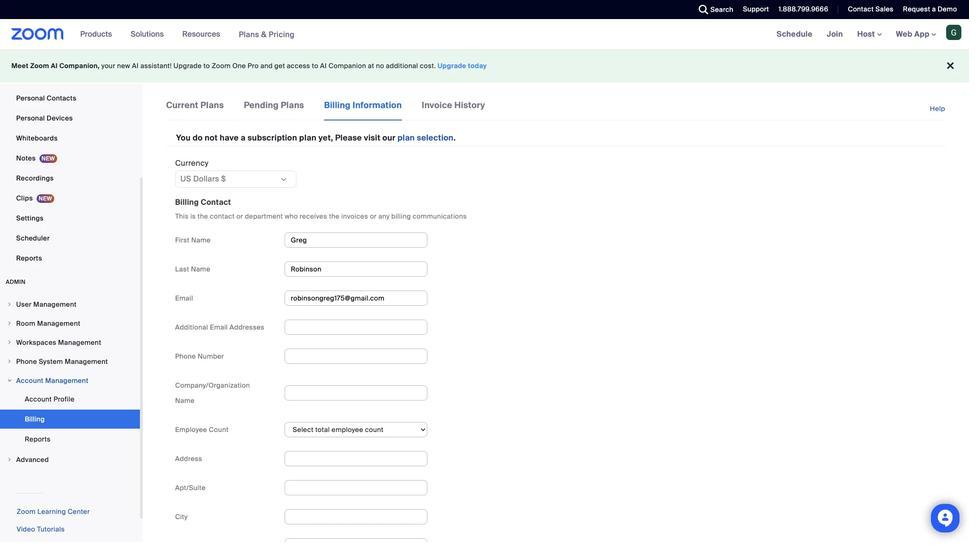 Task type: describe. For each thing, give the bounding box(es) containing it.
video
[[17, 525, 35, 533]]

right image for user
[[7, 301, 12, 307]]

2 upgrade from the left
[[438, 61, 467, 70]]

video tutorials
[[17, 525, 65, 533]]

admin
[[6, 278, 26, 286]]

2 plan from the left
[[398, 132, 415, 143]]

zoom left one
[[212, 61, 231, 70]]

is
[[190, 212, 196, 220]]

contact
[[210, 212, 235, 220]]

workspaces
[[16, 338, 56, 347]]

pending
[[244, 100, 279, 111]]

address
[[175, 454, 202, 463]]

apt/suite
[[175, 483, 206, 492]]

join
[[827, 29, 844, 39]]

recordings
[[16, 174, 54, 182]]

access
[[287, 61, 310, 70]]

billing information link
[[324, 99, 403, 120]]

yet,
[[319, 132, 333, 143]]

last
[[175, 265, 189, 273]]

addresses
[[230, 323, 265, 331]]

current plans link
[[166, 99, 225, 119]]

2 or from the left
[[370, 212, 377, 220]]

tutorials
[[37, 525, 65, 533]]

communications
[[413, 212, 467, 220]]

1 horizontal spatial contact
[[848, 5, 874, 13]]

zoom inside side navigation navigation
[[17, 507, 36, 516]]

personal for personal contacts
[[16, 94, 45, 102]]

personal for personal devices
[[16, 114, 45, 122]]

room management menu item
[[0, 314, 140, 332]]

notes link
[[0, 149, 140, 168]]

room
[[16, 319, 35, 328]]

get
[[275, 61, 285, 70]]

right image inside advanced menu item
[[7, 457, 12, 462]]

invoices
[[342, 212, 368, 220]]

request a demo
[[904, 5, 958, 13]]

0 horizontal spatial email
[[175, 294, 193, 302]]

meetings navigation
[[770, 19, 970, 50]]

first name
[[175, 236, 211, 244]]

host button
[[858, 29, 882, 39]]

us dollars $
[[181, 174, 226, 184]]

1 upgrade from the left
[[174, 61, 202, 70]]

resources button
[[182, 19, 225, 50]]

help
[[931, 104, 946, 113]]

1 ai from the left
[[51, 61, 58, 70]]

resources
[[182, 29, 220, 39]]

phone system management menu item
[[0, 352, 140, 371]]

city
[[175, 512, 188, 521]]

billing information
[[324, 100, 402, 111]]

0 vertical spatial a
[[933, 5, 937, 13]]

personal contacts link
[[0, 89, 140, 108]]

help link
[[931, 99, 947, 119]]

right image for account
[[7, 378, 12, 383]]

billing contact this is the contact or department who receives the invoices or any billing communications
[[175, 197, 467, 220]]

personal contacts
[[16, 94, 76, 102]]

recordings link
[[0, 169, 140, 188]]

1 vertical spatial email
[[210, 323, 228, 331]]

current plans
[[166, 100, 224, 111]]

profile picture image
[[947, 25, 962, 40]]

name for first name
[[191, 236, 211, 244]]

zoom learning center link
[[17, 507, 90, 516]]

number
[[198, 352, 224, 360]]

1 to from the left
[[204, 61, 210, 70]]

pending plans
[[244, 100, 304, 111]]

history
[[455, 100, 485, 111]]

currency
[[175, 158, 209, 168]]

banner containing products
[[0, 19, 970, 50]]

new
[[117, 61, 130, 70]]

employee
[[175, 425, 207, 434]]

pending plans link
[[244, 99, 305, 119]]

please
[[335, 132, 362, 143]]

us
[[181, 174, 191, 184]]

schedule link
[[770, 19, 820, 50]]

workspaces management
[[16, 338, 101, 347]]

meet zoom ai companion, footer
[[0, 50, 970, 82]]

user
[[16, 300, 32, 309]]

us dollars $ button
[[181, 173, 280, 185]]

products
[[80, 29, 112, 39]]

selection
[[417, 132, 454, 143]]

right image for room
[[7, 321, 12, 326]]

billing inside 'account management' menu
[[25, 415, 45, 423]]

products button
[[80, 19, 116, 50]]

1 reports link from the top
[[0, 249, 140, 268]]

2 the from the left
[[329, 212, 340, 220]]

plans for current plans
[[201, 100, 224, 111]]

user management menu item
[[0, 295, 140, 313]]

solutions button
[[131, 19, 168, 50]]

meet
[[11, 61, 29, 70]]

meet zoom ai companion, your new ai assistant! upgrade to zoom one pro and get access to ai companion at no additional cost. upgrade today
[[11, 61, 487, 70]]

contacts
[[47, 94, 76, 102]]

1 or from the left
[[237, 212, 243, 220]]

system
[[39, 357, 63, 366]]

right image for workspaces
[[7, 340, 12, 345]]

invoice history link
[[422, 99, 486, 119]]

account management menu item
[[0, 371, 140, 390]]

&
[[261, 29, 267, 39]]

receives
[[300, 212, 327, 220]]

your
[[101, 61, 115, 70]]

assistant!
[[140, 61, 172, 70]]

zoom logo image
[[11, 28, 64, 40]]

visit
[[364, 132, 381, 143]]

plans inside product information navigation
[[239, 29, 259, 39]]

phone for phone number
[[175, 352, 196, 360]]

support
[[743, 5, 770, 13]]

company/organization
[[175, 381, 250, 390]]

today
[[468, 61, 487, 70]]

1 the from the left
[[198, 212, 208, 220]]

workspaces management menu item
[[0, 333, 140, 351]]

learning
[[37, 507, 66, 516]]

invoice history
[[422, 100, 485, 111]]

3 ai from the left
[[320, 61, 327, 70]]

not
[[205, 132, 218, 143]]

zoom right the meet
[[30, 61, 49, 70]]

information
[[353, 100, 402, 111]]

pricing
[[269, 29, 295, 39]]

subscription
[[248, 132, 297, 143]]



Task type: locate. For each thing, give the bounding box(es) containing it.
web
[[897, 29, 913, 39]]

to right access in the left of the page
[[312, 61, 319, 70]]

phone inside personal menu menu
[[16, 74, 37, 82]]

1 vertical spatial contact
[[201, 197, 231, 207]]

and
[[261, 61, 273, 70]]

phone inside menu item
[[16, 357, 37, 366]]

count
[[209, 425, 229, 434]]

side navigation navigation
[[0, 0, 143, 542]]

solutions
[[131, 29, 164, 39]]

a inside main content
[[241, 132, 246, 143]]

invoice
[[422, 100, 453, 111]]

billing for contact
[[175, 197, 199, 207]]

right image inside user management menu item
[[7, 301, 12, 307]]

at
[[368, 61, 374, 70]]

2 vertical spatial billing
[[25, 415, 45, 423]]

main content main content
[[143, 84, 970, 542]]

billing up this
[[175, 197, 199, 207]]

0 horizontal spatial plan
[[299, 132, 317, 143]]

1 vertical spatial account
[[25, 395, 52, 403]]

0 vertical spatial reports link
[[0, 249, 140, 268]]

1 personal from the top
[[16, 94, 45, 102]]

plans right pending at the top of the page
[[281, 100, 304, 111]]

ai
[[51, 61, 58, 70], [132, 61, 139, 70], [320, 61, 327, 70]]

1 vertical spatial personal
[[16, 114, 45, 122]]

billing inside the billing contact this is the contact or department who receives the invoices or any billing communications
[[175, 197, 199, 207]]

join link
[[820, 19, 851, 50]]

2 personal from the top
[[16, 114, 45, 122]]

name up employee on the left of the page
[[175, 396, 195, 405]]

1 horizontal spatial email
[[210, 323, 228, 331]]

1 horizontal spatial plan
[[398, 132, 415, 143]]

reports link
[[0, 249, 140, 268], [0, 430, 140, 449]]

to down resources dropdown button
[[204, 61, 210, 70]]

plans for pending plans
[[281, 100, 304, 111]]

2 reports link from the top
[[0, 430, 140, 449]]

banner
[[0, 19, 970, 50]]

notes
[[16, 154, 36, 162]]

management up the room management
[[33, 300, 77, 309]]

phone system management
[[16, 357, 108, 366]]

None text field
[[285, 232, 428, 248], [285, 290, 428, 306], [285, 320, 428, 335], [285, 349, 428, 364], [285, 232, 428, 248], [285, 290, 428, 306], [285, 320, 428, 335], [285, 349, 428, 364]]

reports down scheduler
[[16, 254, 42, 262]]

the left invoices
[[329, 212, 340, 220]]

a left demo
[[933, 5, 937, 13]]

host
[[858, 29, 878, 39]]

no
[[376, 61, 384, 70]]

web app
[[897, 29, 930, 39]]

product information navigation
[[73, 19, 302, 50]]

right image left room on the bottom left of page
[[7, 321, 12, 326]]

personal up whiteboards
[[16, 114, 45, 122]]

zoom
[[30, 61, 49, 70], [212, 61, 231, 70], [17, 507, 36, 516]]

name right first
[[191, 236, 211, 244]]

1 vertical spatial name
[[191, 265, 210, 273]]

1 horizontal spatial to
[[312, 61, 319, 70]]

you do not have a subscription plan yet, please visit our plan selection .
[[176, 132, 456, 143]]

phone
[[16, 74, 37, 82], [175, 352, 196, 360], [16, 357, 37, 366]]

reports inside personal menu menu
[[16, 254, 42, 262]]

personal menu menu
[[0, 0, 140, 269]]

plan
[[299, 132, 317, 143], [398, 132, 415, 143]]

2 vertical spatial name
[[175, 396, 195, 405]]

reports link down billing link
[[0, 430, 140, 449]]

any
[[379, 212, 390, 220]]

advanced
[[16, 455, 49, 464]]

0 vertical spatial account
[[16, 376, 43, 385]]

0 vertical spatial contact
[[848, 5, 874, 13]]

phone inside main content main content
[[175, 352, 196, 360]]

personal up personal devices
[[16, 94, 45, 102]]

$
[[221, 174, 226, 184]]

ai right new
[[132, 61, 139, 70]]

None text field
[[285, 261, 428, 277], [285, 385, 428, 400], [285, 451, 428, 466], [285, 480, 428, 495], [285, 509, 428, 524], [285, 261, 428, 277], [285, 385, 428, 400], [285, 451, 428, 466], [285, 480, 428, 495], [285, 509, 428, 524]]

account up account profile
[[16, 376, 43, 385]]

additional
[[386, 61, 418, 70]]

right image for phone
[[7, 359, 12, 364]]

plans left "&"
[[239, 29, 259, 39]]

demo
[[938, 5, 958, 13]]

phone down workspaces on the left bottom of page
[[16, 357, 37, 366]]

account inside menu item
[[16, 376, 43, 385]]

whiteboards
[[16, 134, 58, 142]]

1 vertical spatial reports
[[25, 435, 51, 443]]

account
[[16, 376, 43, 385], [25, 395, 52, 403]]

billing for information
[[324, 100, 351, 111]]

the
[[198, 212, 208, 220], [329, 212, 340, 220]]

contact left sales
[[848, 5, 874, 13]]

0 horizontal spatial a
[[241, 132, 246, 143]]

email right the additional
[[210, 323, 228, 331]]

0 horizontal spatial to
[[204, 61, 210, 70]]

reports up the advanced
[[25, 435, 51, 443]]

4 right image from the top
[[7, 457, 12, 462]]

1 horizontal spatial a
[[933, 5, 937, 13]]

1 right image from the top
[[7, 359, 12, 364]]

right image inside workspaces management menu item
[[7, 340, 12, 345]]

phone down the meet
[[16, 74, 37, 82]]

1 horizontal spatial upgrade
[[438, 61, 467, 70]]

0 horizontal spatial plans
[[201, 100, 224, 111]]

billing down account profile
[[25, 415, 45, 423]]

1 horizontal spatial plans
[[239, 29, 259, 39]]

0 horizontal spatial the
[[198, 212, 208, 220]]

0 horizontal spatial contact
[[201, 197, 231, 207]]

0 vertical spatial name
[[191, 236, 211, 244]]

account for account profile
[[25, 395, 52, 403]]

1 horizontal spatial or
[[370, 212, 377, 220]]

2 horizontal spatial plans
[[281, 100, 304, 111]]

search button
[[692, 0, 736, 19]]

1 right image from the top
[[7, 301, 12, 307]]

right image left workspaces on the left bottom of page
[[7, 340, 12, 345]]

1.888.799.9666
[[779, 5, 829, 13]]

user management
[[16, 300, 77, 309]]

phone left number
[[175, 352, 196, 360]]

phone for phone
[[16, 74, 37, 82]]

.
[[454, 132, 456, 143]]

pro
[[248, 61, 259, 70]]

reports
[[16, 254, 42, 262], [25, 435, 51, 443]]

reports link down scheduler "link" at top
[[0, 249, 140, 268]]

companion,
[[59, 61, 100, 70]]

account for account management
[[16, 376, 43, 385]]

room management
[[16, 319, 80, 328]]

right image inside room management menu item
[[7, 321, 12, 326]]

billing up please
[[324, 100, 351, 111]]

contact up contact
[[201, 197, 231, 207]]

management up phone system management menu item
[[58, 338, 101, 347]]

name right last
[[191, 265, 210, 273]]

request
[[904, 5, 931, 13]]

1 vertical spatial a
[[241, 132, 246, 143]]

management up profile
[[45, 376, 88, 385]]

plans right current
[[201, 100, 224, 111]]

2 horizontal spatial ai
[[320, 61, 327, 70]]

video tutorials link
[[17, 525, 65, 533]]

2 ai from the left
[[132, 61, 139, 70]]

one
[[233, 61, 246, 70]]

1 vertical spatial reports link
[[0, 430, 140, 449]]

show options image
[[280, 176, 288, 183]]

right image inside 'account management' menu item
[[7, 378, 12, 383]]

right image
[[7, 301, 12, 307], [7, 321, 12, 326], [7, 340, 12, 345], [7, 457, 12, 462]]

additional
[[175, 323, 208, 331]]

1 vertical spatial right image
[[7, 378, 12, 383]]

contact inside the billing contact this is the contact or department who receives the invoices or any billing communications
[[201, 197, 231, 207]]

or left the any
[[370, 212, 377, 220]]

right image
[[7, 359, 12, 364], [7, 378, 12, 383]]

management for room management
[[37, 319, 80, 328]]

0 horizontal spatial ai
[[51, 61, 58, 70]]

right image left user
[[7, 301, 12, 307]]

0 vertical spatial email
[[175, 294, 193, 302]]

management inside menu item
[[65, 357, 108, 366]]

1 horizontal spatial the
[[329, 212, 340, 220]]

1 vertical spatial billing
[[175, 197, 199, 207]]

advanced menu item
[[0, 451, 140, 469]]

2 horizontal spatial billing
[[324, 100, 351, 111]]

you
[[176, 132, 191, 143]]

0 horizontal spatial or
[[237, 212, 243, 220]]

ai left companion,
[[51, 61, 58, 70]]

plan left yet,
[[299, 132, 317, 143]]

management
[[33, 300, 77, 309], [37, 319, 80, 328], [58, 338, 101, 347], [65, 357, 108, 366], [45, 376, 88, 385]]

or
[[237, 212, 243, 220], [370, 212, 377, 220]]

0 vertical spatial right image
[[7, 359, 12, 364]]

management for user management
[[33, 300, 77, 309]]

management for workspaces management
[[58, 338, 101, 347]]

settings
[[16, 214, 44, 222]]

the right is
[[198, 212, 208, 220]]

whiteboards link
[[0, 129, 140, 148]]

a right 'have'
[[241, 132, 246, 143]]

right image left account management
[[7, 378, 12, 383]]

0 vertical spatial reports
[[16, 254, 42, 262]]

0 horizontal spatial billing
[[25, 415, 45, 423]]

have
[[220, 132, 239, 143]]

2 to from the left
[[312, 61, 319, 70]]

additional email addresses
[[175, 323, 265, 331]]

phone link
[[0, 69, 140, 88]]

settings link
[[0, 209, 140, 228]]

personal devices link
[[0, 109, 140, 128]]

upgrade down product information navigation
[[174, 61, 202, 70]]

plan selection link
[[398, 132, 454, 143]]

1 horizontal spatial ai
[[132, 61, 139, 70]]

who
[[285, 212, 298, 220]]

company/organization name
[[175, 381, 250, 405]]

2 right image from the top
[[7, 321, 12, 326]]

personal devices
[[16, 114, 73, 122]]

clips link
[[0, 189, 140, 208]]

right image inside phone system management menu item
[[7, 359, 12, 364]]

profile
[[54, 395, 75, 403]]

management for account management
[[45, 376, 88, 385]]

account down account management
[[25, 395, 52, 403]]

web app button
[[897, 29, 937, 39]]

management up 'account management' menu item
[[65, 357, 108, 366]]

department
[[245, 212, 283, 220]]

phone for phone system management
[[16, 357, 37, 366]]

clips
[[16, 194, 33, 202]]

plans
[[239, 29, 259, 39], [201, 100, 224, 111], [281, 100, 304, 111]]

account management menu
[[0, 390, 140, 450]]

1 horizontal spatial billing
[[175, 197, 199, 207]]

0 vertical spatial billing
[[324, 100, 351, 111]]

upgrade right cost.
[[438, 61, 467, 70]]

or right contact
[[237, 212, 243, 220]]

account inside menu
[[25, 395, 52, 403]]

search
[[711, 5, 734, 14]]

admin menu menu
[[0, 295, 140, 470]]

account profile
[[25, 395, 75, 403]]

3 right image from the top
[[7, 340, 12, 345]]

0 vertical spatial personal
[[16, 94, 45, 102]]

right image left the advanced
[[7, 457, 12, 462]]

employee count
[[175, 425, 229, 434]]

center
[[68, 507, 90, 516]]

management up workspaces management
[[37, 319, 80, 328]]

billing
[[392, 212, 411, 220]]

1 plan from the left
[[299, 132, 317, 143]]

email down last
[[175, 294, 193, 302]]

right image left system
[[7, 359, 12, 364]]

our
[[383, 132, 396, 143]]

devices
[[47, 114, 73, 122]]

ai left companion
[[320, 61, 327, 70]]

reports inside 'account management' menu
[[25, 435, 51, 443]]

zoom up the video
[[17, 507, 36, 516]]

2 right image from the top
[[7, 378, 12, 383]]

name inside company/organization name
[[175, 396, 195, 405]]

account management
[[16, 376, 88, 385]]

last name
[[175, 265, 210, 273]]

0 horizontal spatial upgrade
[[174, 61, 202, 70]]

plan right our
[[398, 132, 415, 143]]

name for company/organization name
[[175, 396, 195, 405]]

name for last name
[[191, 265, 210, 273]]



Task type: vqa. For each thing, say whether or not it's contained in the screenshot.
'Pricing' at the top left of page
yes



